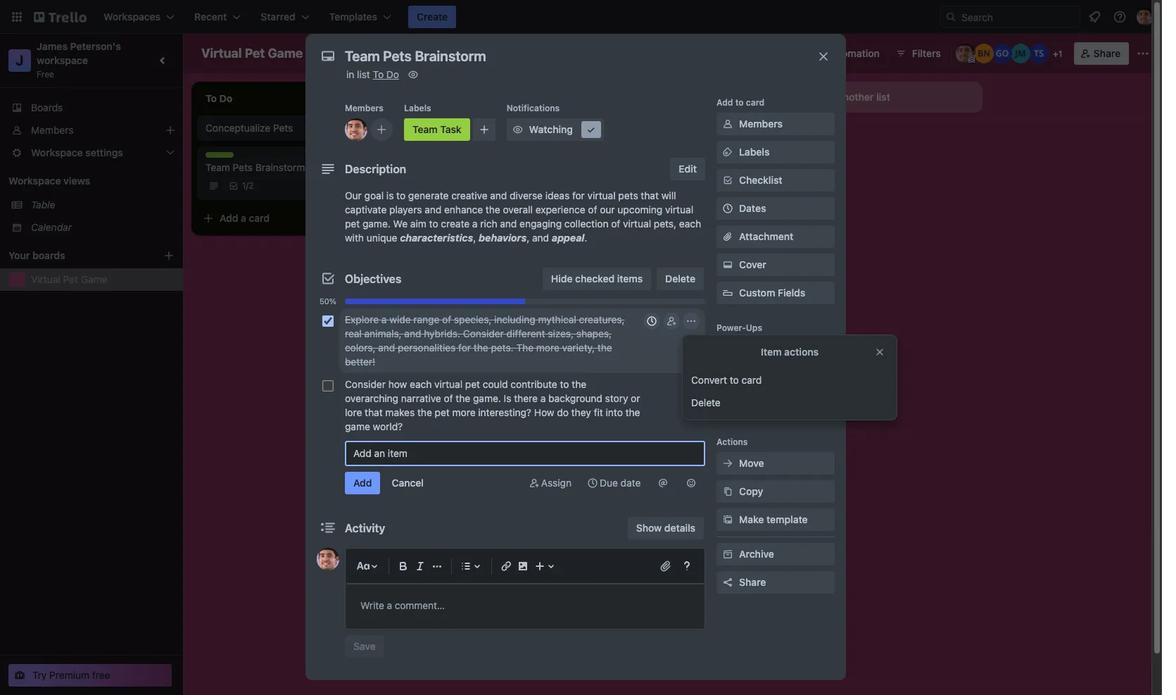 Task type: vqa. For each thing, say whether or not it's contained in the screenshot.
left like
no



Task type: locate. For each thing, give the bounding box(es) containing it.
task inside 'element'
[[440, 123, 462, 135]]

1 right tara schultz (taraschultz7) 'image'
[[1059, 49, 1063, 59]]

james peterson (jamespeterson93) image right "open information menu" image
[[1137, 8, 1154, 25]]

0 vertical spatial game.
[[363, 218, 391, 230]]

virtual inside consider how each virtual pet could contribute to the overarching narrative of the game. is there a background story or lore that makes the pet more interesting? how do they fit into the game world?
[[435, 378, 463, 390]]

,
[[473, 232, 476, 244], [527, 232, 530, 244]]

pets up brainstorm
[[273, 122, 293, 134]]

0 horizontal spatial for
[[458, 342, 471, 353]]

delete for delete button
[[691, 396, 721, 408]]

1 vertical spatial virtual pet game
[[31, 273, 107, 285]]

0 horizontal spatial more
[[452, 406, 476, 418]]

variety,
[[562, 342, 595, 353]]

to right is
[[397, 189, 406, 201]]

sm image down actions at the bottom of page
[[721, 456, 735, 470]]

boards
[[32, 249, 65, 261]]

2 , from the left
[[527, 232, 530, 244]]

0 vertical spatial task
[[440, 123, 462, 135]]

workspace
[[37, 54, 88, 66]]

consider down "species,"
[[463, 327, 504, 339]]

sm image left make
[[721, 513, 735, 527]]

a
[[441, 127, 446, 139], [241, 212, 246, 224], [472, 218, 478, 230], [382, 313, 387, 325], [541, 392, 546, 404]]

a up "animals,"
[[382, 313, 387, 325]]

team inside color: bold lime, title: "team task" 'element'
[[413, 123, 438, 135]]

1 horizontal spatial each
[[679, 218, 701, 230]]

card down 'item'
[[742, 374, 762, 386]]

workspace visible button
[[338, 42, 456, 65]]

and down engaging
[[532, 232, 549, 244]]

and down generate
[[425, 204, 442, 215]]

rich
[[480, 218, 498, 230]]

0 horizontal spatial share button
[[717, 571, 835, 594]]

1 horizontal spatial virtual pet game
[[201, 46, 303, 61]]

cover link
[[717, 253, 835, 276]]

pet
[[345, 218, 360, 230], [465, 378, 480, 390], [435, 406, 450, 418]]

1 horizontal spatial members link
[[717, 113, 835, 135]]

archive
[[739, 548, 774, 560]]

consider inside explore a wide range of species, including mythical creatures, real animals, and hybrids. consider different sizes, shapes, colors, and personalities for the pets. the more variety, the better!
[[463, 327, 504, 339]]

members down add to card
[[739, 118, 783, 130]]

james peterson's workspace free
[[37, 40, 124, 80]]

of up hybrids.
[[442, 313, 451, 325]]

1 horizontal spatial add a card
[[420, 127, 470, 139]]

sm image inside copy link
[[721, 484, 735, 499]]

create from template… image up "labels" link
[[760, 128, 772, 139]]

1 vertical spatial add a card
[[220, 212, 270, 224]]

sm image right edit button
[[721, 145, 735, 159]]

task for team task
[[440, 123, 462, 135]]

1 vertical spatial game
[[81, 273, 107, 285]]

world?
[[373, 420, 403, 432]]

1 , from the left
[[473, 232, 476, 244]]

james peterson (jamespeterson93) image
[[1137, 8, 1154, 25], [317, 548, 339, 570]]

1 vertical spatial labels
[[739, 146, 770, 158]]

workspace inside button
[[364, 47, 415, 59]]

sm image left "archive"
[[721, 547, 735, 561]]

0 vertical spatial workspace
[[364, 47, 415, 59]]

james peterson (jamespeterson93) image left gary orlando (garyorlando) image
[[956, 44, 976, 63]]

1 vertical spatial pet
[[63, 273, 78, 285]]

0 vertical spatial that
[[641, 189, 659, 201]]

1 horizontal spatial consider
[[463, 327, 504, 339]]

1 vertical spatial each
[[410, 378, 432, 390]]

for inside explore a wide range of species, including mythical creatures, real animals, and hybrids. consider different sizes, shapes, colors, and personalities for the pets. the more variety, the better!
[[458, 342, 471, 353]]

sm image up the add another list
[[807, 42, 826, 62]]

to right convert
[[730, 374, 739, 386]]

sm image
[[807, 42, 826, 62], [511, 123, 525, 137], [584, 123, 598, 137], [721, 456, 735, 470], [527, 476, 541, 490], [586, 476, 600, 490], [656, 476, 670, 490], [721, 484, 735, 499], [721, 513, 735, 527], [721, 547, 735, 561]]

sm image inside cover link
[[721, 258, 735, 272]]

members up "add members to card" icon
[[345, 103, 384, 113]]

virtual pet game
[[201, 46, 303, 61], [31, 273, 107, 285]]

2 vertical spatial james peterson (jamespeterson93) image
[[355, 177, 372, 194]]

0 horizontal spatial game.
[[363, 218, 391, 230]]

0 horizontal spatial color: bold lime, title: "team task" element
[[206, 152, 248, 163]]

delete inside button
[[691, 396, 721, 408]]

1 vertical spatial ups
[[794, 343, 812, 355]]

items
[[617, 273, 643, 284]]

0 vertical spatial create from template… image
[[760, 128, 772, 139]]

italic ⌘i image
[[412, 558, 429, 575]]

1 vertical spatial add a card button
[[197, 207, 355, 230]]

1 horizontal spatial virtual
[[201, 46, 242, 61]]

shapes,
[[577, 327, 612, 339]]

add a card button down 2
[[197, 207, 355, 230]]

team task
[[413, 123, 462, 135]]

None text field
[[338, 44, 803, 69]]

0 vertical spatial list
[[357, 68, 370, 80]]

labels up team task
[[404, 103, 431, 113]]

labels link
[[717, 141, 835, 163]]

add a card right "add members to card" icon
[[420, 127, 470, 139]]

1 horizontal spatial color: bold lime, title: "team task" element
[[404, 118, 470, 141]]

1 horizontal spatial task
[[440, 123, 462, 135]]

add a card button for bottommost create from template… image
[[197, 207, 355, 230]]

1 vertical spatial game.
[[473, 392, 501, 404]]

interesting?
[[478, 406, 532, 418]]

watching button
[[507, 118, 604, 141]]

1 vertical spatial virtual
[[31, 273, 60, 285]]

2 horizontal spatial pet
[[465, 378, 480, 390]]

game. down could
[[473, 392, 501, 404]]

1
[[1059, 49, 1063, 59], [242, 180, 246, 191]]

game
[[268, 46, 303, 61], [81, 273, 107, 285]]

james peterson (jamespeterson93) image left "add members to card" icon
[[345, 118, 368, 141]]

1 vertical spatial for
[[458, 342, 471, 353]]

card up creative
[[449, 127, 470, 139]]

diverse
[[510, 189, 543, 201]]

sm image
[[406, 68, 420, 82], [721, 117, 735, 131], [721, 145, 735, 159], [721, 173, 735, 187], [721, 258, 735, 272], [684, 314, 699, 328], [684, 476, 699, 490]]

pets inside the conceptualize pets link
[[273, 122, 293, 134]]

sm image for automation button
[[807, 42, 826, 62]]

, left 'behaviors'
[[473, 232, 476, 244]]

activity
[[345, 522, 385, 534]]

1 horizontal spatial more
[[537, 342, 560, 353]]

sm image for archive "link"
[[721, 547, 735, 561]]

the
[[486, 204, 501, 215], [474, 342, 488, 353], [598, 342, 612, 353], [572, 378, 587, 390], [456, 392, 471, 404], [418, 406, 432, 418], [626, 406, 640, 418]]

pets up /
[[233, 161, 253, 173]]

due
[[600, 477, 618, 489]]

a inside consider how each virtual pet could contribute to the overarching narrative of the game. is there a background story or lore that makes the pet more interesting? how do they fit into the game world?
[[541, 392, 546, 404]]

automation up the add another list
[[826, 47, 880, 59]]

more inside explore a wide range of species, including mythical creatures, real animals, and hybrids. consider different sizes, shapes, colors, and personalities for the pets. the more variety, the better!
[[537, 342, 560, 353]]

hybrids.
[[424, 327, 461, 339]]

game. up unique
[[363, 218, 391, 230]]

sm image inside automation button
[[807, 42, 826, 62]]

try premium free
[[32, 669, 110, 681]]

50%
[[320, 296, 337, 306]]

add a card button up creative
[[397, 123, 555, 145]]

including
[[494, 313, 536, 325]]

sm image left copy
[[721, 484, 735, 499]]

calendar
[[31, 221, 72, 233]]

and down "animals,"
[[378, 342, 395, 353]]

ups up 'item'
[[746, 323, 763, 333]]

sm image inside make template "link"
[[721, 513, 735, 527]]

to up characteristics
[[429, 218, 438, 230]]

1 horizontal spatial workspace
[[364, 47, 415, 59]]

virtual down upcoming
[[623, 218, 651, 230]]

team for team task
[[413, 123, 438, 135]]

0 horizontal spatial ,
[[473, 232, 476, 244]]

sm image right the assign
[[586, 476, 600, 490]]

0 horizontal spatial members
[[31, 124, 74, 136]]

and
[[490, 189, 507, 201], [425, 204, 442, 215], [500, 218, 517, 230], [532, 232, 549, 244], [404, 327, 421, 339], [378, 342, 395, 353]]

None submit
[[345, 472, 381, 494]]

0 horizontal spatial ups
[[746, 323, 763, 333]]

task
[[440, 123, 462, 135], [230, 152, 248, 163]]

0 horizontal spatial workspace
[[8, 175, 61, 187]]

workspace up 'to do' link
[[364, 47, 415, 59]]

sm image down delete link
[[684, 314, 699, 328]]

share button down "0 notifications" image
[[1074, 42, 1129, 65]]

0 vertical spatial game
[[268, 46, 303, 61]]

board link
[[459, 42, 519, 65]]

close popover image
[[875, 346, 886, 358]]

sm image inside the assign link
[[527, 476, 541, 490]]

1 vertical spatial james peterson (jamespeterson93) image
[[345, 118, 368, 141]]

1 horizontal spatial list
[[877, 91, 891, 103]]

lists image
[[458, 558, 475, 575]]

add a card down /
[[220, 212, 270, 224]]

0 horizontal spatial pet
[[63, 273, 78, 285]]

attach and insert link image
[[659, 559, 673, 573]]

delete right items
[[666, 273, 696, 284]]

Add an item text field
[[345, 441, 706, 466]]

1 vertical spatial pets
[[233, 161, 253, 173]]

convert to card button
[[683, 369, 897, 392]]

to inside button
[[730, 374, 739, 386]]

0 horizontal spatial pet
[[345, 218, 360, 230]]

the inside the our goal is to generate creative and diverse ideas for virtual pets that will captivate players and enhance the overall experience of our upcoming virtual pet game. we aim to create a rich and engaging collection of virtual pets, each with unique
[[486, 204, 501, 215]]

0 horizontal spatial list
[[357, 68, 370, 80]]

your boards
[[8, 249, 65, 261]]

1 vertical spatial delete
[[691, 396, 721, 408]]

virtual up narrative
[[435, 378, 463, 390]]

1 horizontal spatial pets
[[273, 122, 293, 134]]

members for left members link
[[31, 124, 74, 136]]

of right narrative
[[444, 392, 453, 404]]

consider
[[463, 327, 504, 339], [345, 378, 386, 390]]

the right narrative
[[456, 392, 471, 404]]

pet left could
[[465, 378, 480, 390]]

create
[[417, 11, 448, 23]]

1 horizontal spatial ,
[[527, 232, 530, 244]]

generate
[[408, 189, 449, 201]]

the down or
[[626, 406, 640, 418]]

share down "archive"
[[739, 576, 766, 588]]

add a card
[[420, 127, 470, 139], [220, 212, 270, 224]]

pet up the with
[[345, 218, 360, 230]]

0 vertical spatial automation
[[826, 47, 880, 59]]

more
[[537, 342, 560, 353], [452, 406, 476, 418]]

workspace for workspace views
[[8, 175, 61, 187]]

characteristics
[[400, 232, 473, 244]]

task for team task team pets brainstorm
[[230, 152, 248, 163]]

1 vertical spatial list
[[877, 91, 891, 103]]

0 vertical spatial add a card
[[420, 127, 470, 139]]

add inside button
[[817, 91, 835, 103]]

sm image left checklist
[[721, 173, 735, 187]]

that down overarching
[[365, 406, 383, 418]]

sm image inside "labels" link
[[721, 145, 735, 159]]

0 horizontal spatial task
[[230, 152, 248, 163]]

sm image down add an item "text box"
[[527, 476, 541, 490]]

assign
[[541, 477, 572, 489]]

cover
[[739, 258, 767, 270]]

gary orlando (garyorlando) image
[[993, 44, 1012, 63]]

0 vertical spatial consider
[[463, 327, 504, 339]]

1 vertical spatial more
[[452, 406, 476, 418]]

delete down convert
[[691, 396, 721, 408]]

better!
[[345, 356, 376, 368]]

sm image inside archive "link"
[[721, 547, 735, 561]]

consider inside consider how each virtual pet could contribute to the overarching narrative of the game. is there a background story or lore that makes the pet more interesting? how do they fit into the game world?
[[345, 378, 386, 390]]

task up creative
[[440, 123, 462, 135]]

pet left 'star or unstar board' 'image'
[[245, 46, 265, 61]]

0 vertical spatial delete
[[666, 273, 696, 284]]

0 vertical spatial add a card button
[[397, 123, 555, 145]]

james peterson (jamespeterson93) image down description
[[355, 177, 372, 194]]

explore a wide range of species, including mythical creatures, real animals, and hybrids. consider different sizes, shapes, colors, and personalities for the pets. the more variety, the better!
[[345, 313, 625, 368]]

1 vertical spatial automation
[[717, 379, 765, 389]]

more inside consider how each virtual pet could contribute to the overarching narrative of the game. is there a background story or lore that makes the pet more interesting? how do they fit into the game world?
[[452, 406, 476, 418]]

0 vertical spatial james peterson (jamespeterson93) image
[[1137, 8, 1154, 25]]

0 horizontal spatial consider
[[345, 378, 386, 390]]

0 vertical spatial labels
[[404, 103, 431, 113]]

share left "show menu" image
[[1094, 47, 1121, 59]]

1 vertical spatial create from template… image
[[361, 213, 372, 224]]

members link down boards
[[0, 119, 183, 142]]

color: bold lime, title: "team task" element down the conceptualize
[[206, 152, 248, 163]]

add members to card image
[[376, 123, 387, 137]]

james peterson (jamespeterson93) image
[[956, 44, 976, 63], [345, 118, 368, 141], [355, 177, 372, 194]]

sm image left cover
[[721, 258, 735, 272]]

of left our
[[588, 204, 597, 215]]

for down hybrids.
[[458, 342, 471, 353]]

sm image for due date link
[[586, 476, 600, 490]]

sm image inside due date link
[[586, 476, 600, 490]]

color: bold lime, title: "team task" element right "add members to card" icon
[[404, 118, 470, 141]]

bold ⌘b image
[[395, 558, 412, 575]]

0 horizontal spatial pets
[[233, 161, 253, 173]]

1 horizontal spatial share
[[1094, 47, 1121, 59]]

create from template… image
[[760, 128, 772, 139], [361, 213, 372, 224]]

0 horizontal spatial power-
[[717, 323, 746, 333]]

the down narrative
[[418, 406, 432, 418]]

0 horizontal spatial james peterson (jamespeterson93) image
[[317, 548, 339, 570]]

0 vertical spatial share button
[[1074, 42, 1129, 65]]

sm image inside checklist link
[[721, 173, 735, 187]]

a up how
[[541, 392, 546, 404]]

experience
[[536, 204, 586, 215]]

to up background
[[560, 378, 569, 390]]

1 vertical spatial workspace
[[8, 175, 61, 187]]

pet inside the our goal is to generate creative and diverse ideas for virtual pets that will captivate players and enhance the overall experience of our upcoming virtual pet game. we aim to create a rich and engaging collection of virtual pets, each with unique
[[345, 218, 360, 230]]

1 horizontal spatial power-
[[761, 343, 794, 355]]

is
[[387, 189, 394, 201]]

0 horizontal spatial share
[[739, 576, 766, 588]]

0 vertical spatial 1
[[1059, 49, 1063, 59]]

1 vertical spatial consider
[[345, 378, 386, 390]]

for right the ideas
[[572, 189, 585, 201]]

virtual inside board name text field
[[201, 46, 242, 61]]

power-ups
[[717, 323, 763, 333]]

premium
[[49, 669, 90, 681]]

make template link
[[717, 508, 835, 531]]

your boards with 1 items element
[[8, 247, 142, 264]]

labels up checklist
[[739, 146, 770, 158]]

a inside the our goal is to generate creative and diverse ideas for virtual pets that will captivate players and enhance the overall experience of our upcoming virtual pet game. we aim to create a rich and engaging collection of virtual pets, each with unique
[[472, 218, 478, 230]]

pet down 'your boards with 1 items' element
[[63, 273, 78, 285]]

1 horizontal spatial automation
[[826, 47, 880, 59]]

list right in at the left top
[[357, 68, 370, 80]]

0 horizontal spatial labels
[[404, 103, 431, 113]]

sm image inside move link
[[721, 456, 735, 470]]

that
[[641, 189, 659, 201], [365, 406, 383, 418]]

characteristics , behaviors , and appeal .
[[400, 232, 587, 244]]

visible
[[418, 47, 448, 59]]

in
[[346, 68, 354, 80]]

checked
[[575, 273, 615, 284]]

each up narrative
[[410, 378, 432, 390]]

automation inside button
[[826, 47, 880, 59]]

1 horizontal spatial game
[[268, 46, 303, 61]]

2 vertical spatial pet
[[435, 406, 450, 418]]

1 vertical spatial task
[[230, 152, 248, 163]]

goal
[[364, 189, 384, 201]]

0 vertical spatial virtual pet game
[[201, 46, 303, 61]]

that inside consider how each virtual pet could contribute to the overarching narrative of the game. is there a background story or lore that makes the pet more interesting? how do they fit into the game world?
[[365, 406, 383, 418]]

1 left 2
[[242, 180, 246, 191]]

1 horizontal spatial pet
[[245, 46, 265, 61]]

automation down 'item'
[[717, 379, 765, 389]]

task up /
[[230, 152, 248, 163]]

members down boards
[[31, 124, 74, 136]]

game left 'star or unstar board' 'image'
[[268, 46, 303, 61]]

create from template… image
[[561, 128, 572, 139]]

sm image for make template "link"
[[721, 513, 735, 527]]

color: bold lime, title: "team task" element
[[404, 118, 470, 141], [206, 152, 248, 163]]

1 / 2
[[242, 180, 254, 191]]

item actions
[[761, 346, 819, 358]]

.
[[585, 232, 587, 244]]

the down shapes, at the top of the page
[[598, 342, 612, 353]]

consider up overarching
[[345, 378, 386, 390]]

how
[[534, 406, 555, 418]]

labels
[[404, 103, 431, 113], [739, 146, 770, 158]]

sm image right do on the top left of the page
[[406, 68, 420, 82]]

workspace up table
[[8, 175, 61, 187]]

1 vertical spatial 1
[[242, 180, 246, 191]]

our goal is to generate creative and diverse ideas for virtual pets that will captivate players and enhance the overall experience of our upcoming virtual pet game. we aim to create a rich and engaging collection of virtual pets, each with unique
[[345, 189, 701, 244]]

a left rich
[[472, 218, 478, 230]]

0 horizontal spatial 1
[[242, 180, 246, 191]]

0 vertical spatial virtual
[[201, 46, 242, 61]]

of inside explore a wide range of species, including mythical creatures, real animals, and hybrids. consider different sizes, shapes, colors, and personalities for the pets. the more variety, the better!
[[442, 313, 451, 325]]

link image
[[498, 558, 515, 575]]

0 vertical spatial pet
[[245, 46, 265, 61]]

virtual
[[201, 46, 242, 61], [31, 273, 60, 285]]

or
[[631, 392, 640, 404]]

details
[[665, 522, 696, 534]]

could
[[483, 378, 508, 390]]

fit
[[594, 406, 603, 418]]

1 vertical spatial that
[[365, 406, 383, 418]]

0 vertical spatial share
[[1094, 47, 1121, 59]]

0 horizontal spatial add a card button
[[197, 207, 355, 230]]

table link
[[31, 198, 175, 212]]

0 vertical spatial power-
[[717, 323, 746, 333]]

copy
[[739, 485, 764, 497]]

1 horizontal spatial share button
[[1074, 42, 1129, 65]]

more left interesting?
[[452, 406, 476, 418]]

automation
[[826, 47, 880, 59], [717, 379, 765, 389]]

game down 'your boards with 1 items' element
[[81, 273, 107, 285]]

james peterson (jamespeterson93) image left text styles image
[[317, 548, 339, 570]]

editor toolbar toolbar
[[352, 555, 699, 577]]

more down sizes, on the top of page
[[537, 342, 560, 353]]

list
[[357, 68, 370, 80], [877, 91, 891, 103]]

and up 'behaviors'
[[500, 218, 517, 230]]

1 horizontal spatial add a card button
[[397, 123, 555, 145]]

virtual up our
[[588, 189, 616, 201]]

each right pets,
[[679, 218, 701, 230]]

/
[[246, 180, 249, 191]]

, down engaging
[[527, 232, 530, 244]]

0 horizontal spatial create from template… image
[[361, 213, 372, 224]]

try premium free button
[[8, 664, 172, 687]]

delete for delete link
[[666, 273, 696, 284]]

sm image inside 'objectives' group
[[684, 314, 699, 328]]

task inside the team task team pets brainstorm
[[230, 152, 248, 163]]

list right another
[[877, 91, 891, 103]]

is
[[504, 392, 512, 404]]



Task type: describe. For each thing, give the bounding box(es) containing it.
Board name text field
[[194, 42, 310, 65]]

add another list
[[817, 91, 891, 103]]

delete link
[[657, 268, 704, 290]]

will
[[662, 189, 676, 201]]

do
[[557, 406, 569, 418]]

a down /
[[241, 212, 246, 224]]

a inside explore a wide range of species, including mythical creatures, real animals, and hybrids. consider different sizes, shapes, colors, and personalities for the pets. the more variety, the better!
[[382, 313, 387, 325]]

add power-ups
[[739, 343, 812, 355]]

and up overall
[[490, 189, 507, 201]]

in list to do
[[346, 68, 399, 80]]

sm image down add to card
[[721, 117, 735, 131]]

peterson's
[[70, 40, 121, 52]]

of inside consider how each virtual pet could contribute to the overarching narrative of the game. is there a background story or lore that makes the pet more interesting? how do they fit into the game world?
[[444, 392, 453, 404]]

primary element
[[0, 0, 1163, 34]]

custom fields
[[739, 287, 806, 299]]

objectives group
[[317, 308, 706, 438]]

our
[[345, 189, 362, 201]]

enhance
[[444, 204, 483, 215]]

custom fields button
[[717, 286, 835, 300]]

1 vertical spatial color: bold lime, title: "team task" element
[[206, 152, 248, 163]]

image image
[[515, 558, 532, 575]]

sm image right create from template… icon
[[584, 123, 598, 137]]

hide checked items link
[[543, 268, 651, 290]]

to do link
[[373, 68, 399, 80]]

open information menu image
[[1113, 10, 1127, 24]]

1 vertical spatial james peterson (jamespeterson93) image
[[317, 548, 339, 570]]

creatures,
[[579, 313, 625, 325]]

show details link
[[628, 517, 704, 539]]

dates button
[[717, 197, 835, 220]]

game. inside consider how each virtual pet could contribute to the overarching narrative of the game. is there a background story or lore that makes the pet more interesting? how do they fit into the game world?
[[473, 392, 501, 404]]

and down wide
[[404, 327, 421, 339]]

views
[[63, 175, 90, 187]]

checklist link
[[717, 169, 835, 192]]

1 vertical spatial share
[[739, 576, 766, 588]]

lore
[[345, 406, 362, 418]]

virtual pet game inside board name text field
[[201, 46, 303, 61]]

1 vertical spatial share button
[[717, 571, 835, 594]]

sizes,
[[548, 327, 574, 339]]

to up "labels" link
[[736, 97, 744, 108]]

behaviors
[[479, 232, 527, 244]]

the left pets.
[[474, 342, 488, 353]]

template
[[767, 513, 808, 525]]

custom
[[739, 287, 776, 299]]

the up background
[[572, 378, 587, 390]]

creative
[[452, 189, 488, 201]]

sm image for copy link
[[721, 484, 735, 499]]

the
[[516, 342, 534, 353]]

there
[[514, 392, 538, 404]]

add board image
[[163, 250, 175, 261]]

virtual down will
[[666, 204, 694, 215]]

overarching
[[345, 392, 399, 404]]

for inside the our goal is to generate creative and diverse ideas for virtual pets that will captivate players and enhance the overall experience of our upcoming virtual pet game. we aim to create a rich and engaging collection of virtual pets, each with unique
[[572, 189, 585, 201]]

hide
[[551, 273, 573, 284]]

delete button
[[683, 392, 897, 414]]

sm image for move link
[[721, 456, 735, 470]]

+ 1
[[1053, 49, 1063, 59]]

assign link
[[522, 472, 577, 494]]

1 horizontal spatial ups
[[794, 343, 812, 355]]

card up "labels" link
[[746, 97, 765, 108]]

0 horizontal spatial add a card
[[220, 212, 270, 224]]

members for members link to the right
[[739, 118, 783, 130]]

notifications
[[507, 103, 560, 113]]

that inside the our goal is to generate creative and diverse ideas for virtual pets that will captivate players and enhance the overall experience of our upcoming virtual pet game. we aim to create a rich and engaging collection of virtual pets, each with unique
[[641, 189, 659, 201]]

free
[[92, 669, 110, 681]]

list inside button
[[877, 91, 891, 103]]

more formatting image
[[429, 558, 446, 575]]

consider how each virtual pet could contribute to the overarching narrative of the game. is there a background story or lore that makes the pet more interesting? how do they fit into the game world?
[[345, 378, 640, 432]]

free
[[37, 69, 54, 80]]

each inside consider how each virtual pet could contribute to the overarching narrative of the game. is there a background story or lore that makes the pet more interesting? how do they fit into the game world?
[[410, 378, 432, 390]]

to inside consider how each virtual pet could contribute to the overarching narrative of the game. is there a background story or lore that makes the pet more interesting? how do they fit into the game world?
[[560, 378, 569, 390]]

filters button
[[891, 42, 945, 65]]

another
[[838, 91, 874, 103]]

card down 2
[[249, 212, 270, 224]]

1 horizontal spatial labels
[[739, 146, 770, 158]]

aim
[[410, 218, 427, 230]]

Consider how each virtual pet could contribute to the overarching narrative of the game. Is there a background story or lore that makes the pet more interesting? How do they fit into the game world? checkbox
[[323, 380, 334, 392]]

1 horizontal spatial members
[[345, 103, 384, 113]]

with
[[345, 232, 364, 244]]

Search field
[[957, 6, 1080, 27]]

table
[[31, 199, 55, 211]]

Main content area, start typing to enter text. text field
[[361, 597, 690, 614]]

watching
[[529, 123, 573, 135]]

1 horizontal spatial james peterson (jamespeterson93) image
[[1137, 8, 1154, 25]]

show menu image
[[1137, 46, 1151, 61]]

conceptualize pets link
[[206, 121, 369, 135]]

animals,
[[364, 327, 402, 339]]

actions
[[717, 437, 748, 447]]

tara schultz (taraschultz7) image
[[1029, 44, 1049, 63]]

0 vertical spatial james peterson (jamespeterson93) image
[[956, 44, 976, 63]]

board
[[483, 47, 511, 59]]

pets
[[619, 189, 638, 201]]

0 horizontal spatial members link
[[0, 119, 183, 142]]

card inside button
[[742, 374, 762, 386]]

0 vertical spatial color: bold lime, title: "team task" element
[[404, 118, 470, 141]]

show
[[636, 522, 662, 534]]

due date
[[600, 477, 641, 489]]

1 horizontal spatial pet
[[435, 406, 450, 418]]

makes
[[385, 406, 415, 418]]

description
[[345, 163, 406, 175]]

ideas
[[546, 189, 570, 201]]

game
[[345, 420, 370, 432]]

make template
[[739, 513, 808, 525]]

star or unstar board image
[[319, 48, 330, 59]]

hide checked items
[[551, 273, 643, 284]]

text styles image
[[355, 558, 372, 575]]

1 horizontal spatial 1
[[1059, 49, 1063, 59]]

team pets brainstorm link
[[206, 161, 369, 175]]

boards
[[31, 101, 63, 113]]

upcoming
[[618, 204, 663, 215]]

sm image right date
[[656, 476, 670, 490]]

explore
[[345, 313, 379, 325]]

a right "add members to card" icon
[[441, 127, 446, 139]]

attachment button
[[717, 225, 835, 248]]

pets inside the team task team pets brainstorm
[[233, 161, 253, 173]]

different
[[507, 327, 545, 339]]

game. inside the our goal is to generate creative and diverse ideas for virtual pets that will captivate players and enhance the overall experience of our upcoming virtual pet game. we aim to create a rich and engaging collection of virtual pets, each with unique
[[363, 218, 391, 230]]

sm image for watching button in the top of the page
[[511, 123, 525, 137]]

open help dialog image
[[679, 558, 696, 575]]

of down our
[[611, 218, 621, 230]]

each inside the our goal is to generate creative and diverse ideas for virtual pets that will captivate players and enhance the overall experience of our upcoming virtual pet game. we aim to create a rich and engaging collection of virtual pets, each with unique
[[679, 218, 701, 230]]

game inside board name text field
[[268, 46, 303, 61]]

search image
[[946, 11, 957, 23]]

add to card
[[717, 97, 765, 108]]

add a card button for create from template… icon
[[397, 123, 555, 145]]

collection
[[565, 218, 609, 230]]

date
[[621, 477, 641, 489]]

checklist
[[739, 174, 783, 186]]

personalities
[[398, 342, 456, 353]]

range
[[414, 313, 440, 325]]

pets,
[[654, 218, 677, 230]]

sm image up details
[[684, 476, 699, 490]]

contribute
[[511, 378, 558, 390]]

conceptualize pets
[[206, 122, 293, 134]]

0 vertical spatial ups
[[746, 323, 763, 333]]

colors,
[[345, 342, 376, 353]]

do
[[387, 68, 399, 80]]

jeremy miller (jeremymiller198) image
[[1011, 44, 1031, 63]]

workspace views
[[8, 175, 90, 187]]

1 vertical spatial pet
[[465, 378, 480, 390]]

pet inside board name text field
[[245, 46, 265, 61]]

0 notifications image
[[1087, 8, 1103, 25]]

workspace for workspace visible
[[364, 47, 415, 59]]

0 horizontal spatial game
[[81, 273, 107, 285]]

brainstorm
[[255, 161, 305, 173]]

automation button
[[807, 42, 888, 65]]

species,
[[454, 313, 492, 325]]

real
[[345, 327, 362, 339]]

create
[[441, 218, 470, 230]]

calendar link
[[31, 220, 175, 234]]

Explore a wide range of species, including mythical creatures, real animals, and hybrids. Consider different sizes, shapes, colors, and personalities for the pets. The more variety, the better! checkbox
[[323, 315, 334, 327]]

ben nelson (bennelson96) image
[[974, 44, 994, 63]]

0 horizontal spatial virtual
[[31, 273, 60, 285]]

sm image for the assign link
[[527, 476, 541, 490]]

team for team task team pets brainstorm
[[206, 152, 227, 163]]



